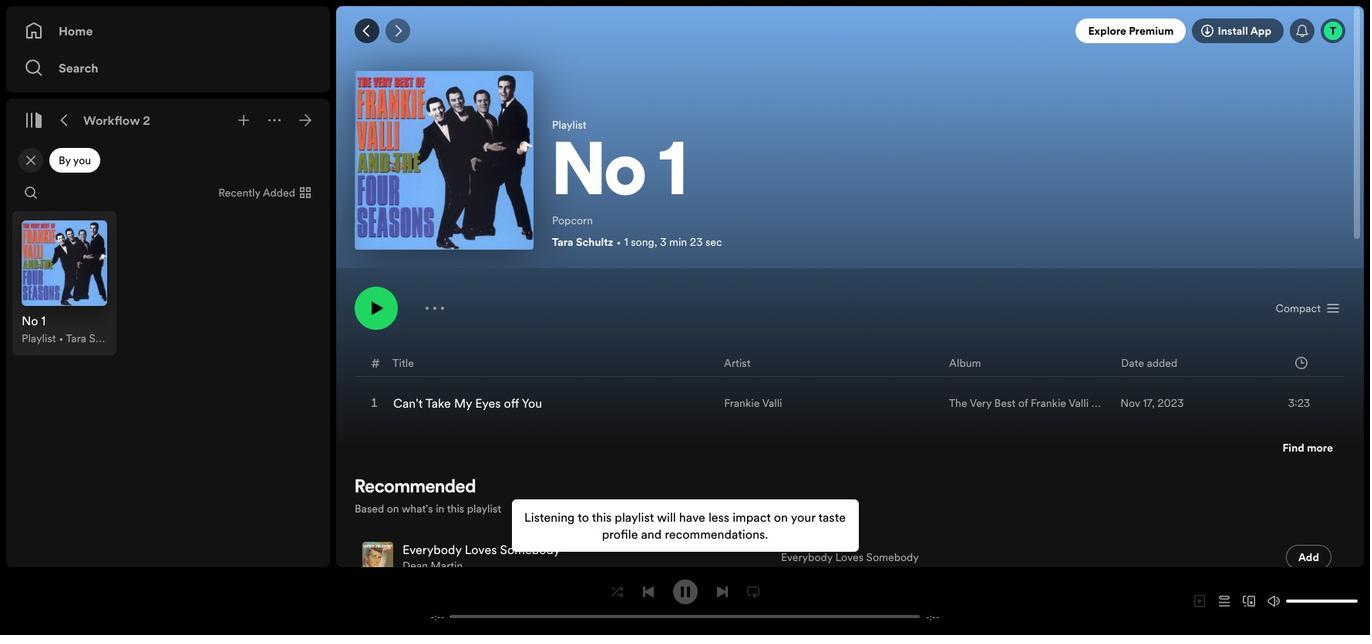 Task type: locate. For each thing, give the bounding box(es) containing it.
playlist
[[467, 501, 501, 517], [615, 509, 654, 526]]

playlist inside recommended based on what's in this playlist
[[467, 501, 501, 517]]

1 -:-- from the left
[[431, 610, 444, 623]]

song
[[631, 234, 654, 250]]

2023
[[1158, 396, 1184, 411]]

17,
[[1143, 396, 1155, 411]]

find
[[1283, 440, 1305, 456]]

my
[[454, 395, 472, 412]]

playlist left • at the bottom of the page
[[22, 331, 56, 346]]

1 vertical spatial playlist
[[22, 331, 56, 346]]

everybody
[[403, 541, 462, 558], [781, 550, 833, 565]]

3:23 cell
[[1239, 391, 1332, 416]]

find more button
[[1283, 440, 1333, 456]]

added
[[1147, 355, 1178, 371]]

no
[[552, 139, 646, 213]]

row inside main element
[[12, 211, 116, 355]]

connect to a device image
[[1243, 595, 1255, 608]]

1 horizontal spatial :-
[[930, 610, 936, 623]]

listening to this playlist will have less impact on your taste profile and recommendations.
[[524, 509, 846, 543]]

1 vertical spatial 1
[[624, 234, 628, 250]]

0 horizontal spatial playlist
[[22, 331, 56, 346]]

workflow 2 button
[[80, 108, 154, 133]]

search in your library image
[[25, 187, 37, 199]]

to
[[578, 509, 589, 526]]

t
[[1330, 23, 1337, 39]]

0 horizontal spatial :-
[[434, 610, 441, 623]]

clear filters image
[[25, 154, 37, 167]]

0 horizontal spatial playlist
[[467, 501, 501, 517]]

date
[[1121, 355, 1144, 371]]

None search field
[[19, 180, 43, 205]]

0 horizontal spatial loves
[[465, 541, 497, 558]]

playlist inside playlist no 1 popcorn
[[552, 117, 586, 133]]

everybody inside the everybody loves somebody dean martin
[[403, 541, 462, 558]]

taste
[[818, 509, 846, 526]]

1 left song
[[624, 234, 628, 250]]

1 horizontal spatial everybody
[[781, 550, 833, 565]]

playlist left will
[[615, 509, 654, 526]]

loves down taste
[[835, 550, 864, 565]]

loves inside the everybody loves somebody dean martin
[[465, 541, 497, 558]]

on inside recommended based on what's in this playlist
[[387, 501, 399, 517]]

group
[[12, 211, 116, 355]]

frankie valli link
[[724, 396, 782, 411]]

you
[[73, 153, 91, 168]]

everybody loves somebody
[[781, 550, 919, 565]]

duration element
[[1295, 357, 1308, 369]]

1 horizontal spatial playlist
[[615, 509, 654, 526]]

1 horizontal spatial playlist
[[552, 117, 586, 133]]

0 vertical spatial 1
[[660, 139, 687, 213]]

0 horizontal spatial -:--
[[431, 610, 444, 623]]

recently added
[[218, 185, 295, 200]]

playlist right in
[[467, 501, 501, 517]]

row
[[12, 211, 116, 355]]

compact
[[1276, 301, 1321, 316]]

loves
[[465, 541, 497, 558], [835, 550, 864, 565]]

less
[[709, 509, 730, 526]]

premium
[[1129, 23, 1174, 39]]

3
[[660, 234, 667, 250]]

listening to this playlist will have less impact on your taste profile and recommendations. status
[[512, 500, 859, 552]]

0 horizontal spatial everybody
[[403, 541, 462, 558]]

3:23
[[1289, 396, 1310, 411]]

-:--
[[431, 610, 444, 623], [926, 610, 940, 623]]

0 horizontal spatial on
[[387, 501, 399, 517]]

on inside listening to this playlist will have less impact on your taste profile and recommendations.
[[774, 509, 788, 526]]

playlist up no
[[552, 117, 586, 133]]

and
[[641, 526, 662, 543]]

somebody inside the everybody loves somebody dean martin
[[500, 541, 560, 558]]

everybody for everybody loves somebody dean martin
[[403, 541, 462, 558]]

date added
[[1121, 355, 1178, 371]]

frankie
[[724, 396, 760, 411]]

home
[[59, 22, 93, 39]]

loves for everybody loves somebody
[[835, 550, 864, 565]]

1 horizontal spatial on
[[774, 509, 788, 526]]

go forward image
[[392, 25, 404, 37]]

everybody down your
[[781, 550, 833, 565]]

playlist inside listening to this playlist will have less impact on your taste profile and recommendations.
[[615, 509, 654, 526]]

playlist for no
[[552, 117, 586, 133]]

1 horizontal spatial -:--
[[926, 610, 940, 623]]

cell
[[1035, 537, 1227, 578]]

no 1 grid
[[337, 349, 1363, 416]]

row containing playlist
[[12, 211, 116, 355]]

loves right martin
[[465, 541, 497, 558]]

1 horizontal spatial 1
[[660, 139, 687, 213]]

1 :- from the left
[[434, 610, 441, 623]]

everybody loves somebody link down in
[[403, 541, 560, 558]]

playlist inside group
[[22, 331, 56, 346]]

everybody loves somebody link down taste
[[781, 550, 919, 565]]

martin
[[431, 558, 463, 574]]

you
[[522, 395, 542, 412]]

somebody
[[500, 541, 560, 558], [866, 550, 919, 565]]

this right to
[[592, 509, 612, 526]]

somebody for everybody loves somebody dean martin
[[500, 541, 560, 558]]

on right based
[[387, 501, 399, 517]]

0 horizontal spatial somebody
[[500, 541, 560, 558]]

disable repeat image
[[747, 586, 759, 598]]

:-
[[434, 610, 441, 623], [930, 610, 936, 623]]

group containing playlist
[[12, 211, 116, 355]]

0 horizontal spatial this
[[447, 501, 464, 517]]

1
[[660, 139, 687, 213], [624, 234, 628, 250]]

23
[[690, 234, 703, 250]]

this right in
[[447, 501, 464, 517]]

1 up "1 song , 3 min 23 sec"
[[660, 139, 687, 213]]

everybody loves somebody link inside everybody loves somebody cell
[[403, 541, 560, 558]]

valli
[[762, 396, 782, 411]]

1 horizontal spatial loves
[[835, 550, 864, 565]]

1 - from the left
[[431, 610, 434, 623]]

•
[[59, 331, 63, 346]]

Disable repeat checkbox
[[741, 579, 765, 604]]

popcorn
[[552, 213, 593, 228]]

search
[[59, 59, 98, 76]]

Recently Added, Grid view field
[[206, 180, 321, 205]]

1 horizontal spatial somebody
[[866, 550, 919, 565]]

home link
[[25, 15, 312, 46]]

everybody down in
[[403, 541, 462, 558]]

add button
[[1286, 545, 1332, 570]]

Compact button
[[1269, 296, 1346, 321]]

playlist
[[552, 117, 586, 133], [22, 331, 56, 346]]

0 horizontal spatial everybody loves somebody link
[[403, 541, 560, 558]]

this
[[447, 501, 464, 517], [592, 509, 612, 526]]

based
[[355, 501, 384, 517]]

main element
[[6, 6, 330, 568]]

find more
[[1283, 440, 1333, 456]]

0 vertical spatial playlist
[[552, 117, 586, 133]]

1 horizontal spatial this
[[592, 509, 612, 526]]

no 1 image
[[355, 71, 534, 250]]

take
[[425, 395, 451, 412]]

listening
[[524, 509, 575, 526]]

on left your
[[774, 509, 788, 526]]

have
[[679, 509, 705, 526]]

everybody loves somebody link
[[403, 541, 560, 558], [781, 550, 919, 565]]

everybody loves somebody cell
[[362, 537, 769, 578]]



Task type: vqa. For each thing, say whether or not it's contained in the screenshot.
Can't
yes



Task type: describe. For each thing, give the bounding box(es) containing it.
loves for everybody loves somebody dean martin
[[465, 541, 497, 558]]

previous image
[[642, 586, 654, 598]]

By you checkbox
[[49, 148, 100, 173]]

can't
[[393, 395, 423, 412]]

install
[[1218, 23, 1248, 39]]

tara
[[552, 234, 573, 250]]

2 -:-- from the left
[[926, 610, 940, 623]]

nov
[[1121, 396, 1140, 411]]

no 1 button
[[552, 139, 1346, 213]]

album
[[949, 355, 981, 371]]

search link
[[25, 52, 312, 83]]

playlist no 1 popcorn
[[552, 117, 687, 228]]

2 - from the left
[[441, 610, 444, 623]]

1 song , 3 min 23 sec
[[624, 234, 722, 250]]

pause image
[[679, 586, 691, 598]]

,
[[654, 234, 657, 250]]

playlist for •
[[22, 331, 56, 346]]

more
[[1307, 440, 1333, 456]]

top bar and user menu element
[[336, 6, 1364, 56]]

artist
[[724, 355, 751, 371]]

app
[[1250, 23, 1272, 39]]

everybody for everybody loves somebody
[[781, 550, 833, 565]]

next image
[[716, 586, 728, 598]]

t button
[[1321, 19, 1346, 43]]

workflow
[[83, 112, 140, 129]]

can't take my eyes off you link
[[393, 395, 542, 412]]

explore
[[1088, 23, 1126, 39]]

will
[[657, 509, 676, 526]]

explore premium
[[1088, 23, 1174, 39]]

this inside listening to this playlist will have less impact on your taste profile and recommendations.
[[592, 509, 612, 526]]

# column header
[[371, 349, 380, 376]]

your
[[791, 509, 816, 526]]

enable shuffle image
[[611, 586, 623, 598]]

by
[[59, 153, 71, 168]]

workflow 2
[[83, 112, 150, 129]]

player controls element
[[414, 579, 957, 623]]

#
[[371, 354, 380, 371]]

go back image
[[361, 25, 373, 37]]

0 horizontal spatial 1
[[624, 234, 628, 250]]

install app link
[[1192, 19, 1284, 43]]

somebody for everybody loves somebody
[[866, 550, 919, 565]]

3 - from the left
[[926, 610, 930, 623]]

1 inside playlist no 1 popcorn
[[660, 139, 687, 213]]

recommendations.
[[665, 526, 768, 543]]

tara schultz link
[[552, 234, 613, 250]]

recommended based on what's in this playlist
[[355, 479, 501, 517]]

duration image
[[1295, 357, 1308, 369]]

min
[[669, 234, 687, 250]]

everybody loves somebody dean martin
[[403, 541, 560, 574]]

title
[[392, 355, 414, 371]]

1 horizontal spatial everybody loves somebody link
[[781, 550, 919, 565]]

can't take my eyes off you
[[393, 395, 542, 412]]

what's
[[402, 501, 433, 517]]

recently
[[218, 185, 260, 200]]

2
[[143, 112, 150, 129]]

nov 17, 2023
[[1121, 396, 1184, 411]]

by you
[[59, 153, 91, 168]]

profile
[[602, 526, 638, 543]]

volume high image
[[1268, 595, 1280, 608]]

choose photo
[[405, 178, 483, 195]]

impact
[[733, 509, 771, 526]]

choose
[[405, 178, 448, 195]]

this inside recommended based on what's in this playlist
[[447, 501, 464, 517]]

frankie valli
[[724, 396, 782, 411]]

group inside main element
[[12, 211, 116, 355]]

# row
[[355, 349, 1345, 377]]

tara schultz
[[552, 234, 613, 250]]

in
[[436, 501, 444, 517]]

sec
[[706, 234, 722, 250]]

2 :- from the left
[[930, 610, 936, 623]]

dean martin link
[[403, 558, 463, 574]]

photo
[[451, 178, 483, 195]]

added
[[263, 185, 295, 200]]

dean
[[403, 558, 428, 574]]

add
[[1298, 550, 1319, 565]]

explore premium button
[[1076, 19, 1186, 43]]

choose photo button
[[355, 71, 534, 250]]

install app
[[1218, 23, 1272, 39]]

playlist •
[[22, 331, 66, 346]]

schultz
[[576, 234, 613, 250]]

eyes
[[475, 395, 501, 412]]

none search field inside main element
[[19, 180, 43, 205]]

4 - from the left
[[936, 610, 940, 623]]

off
[[504, 395, 519, 412]]

recommended
[[355, 479, 476, 497]]

what's new image
[[1296, 25, 1309, 37]]



